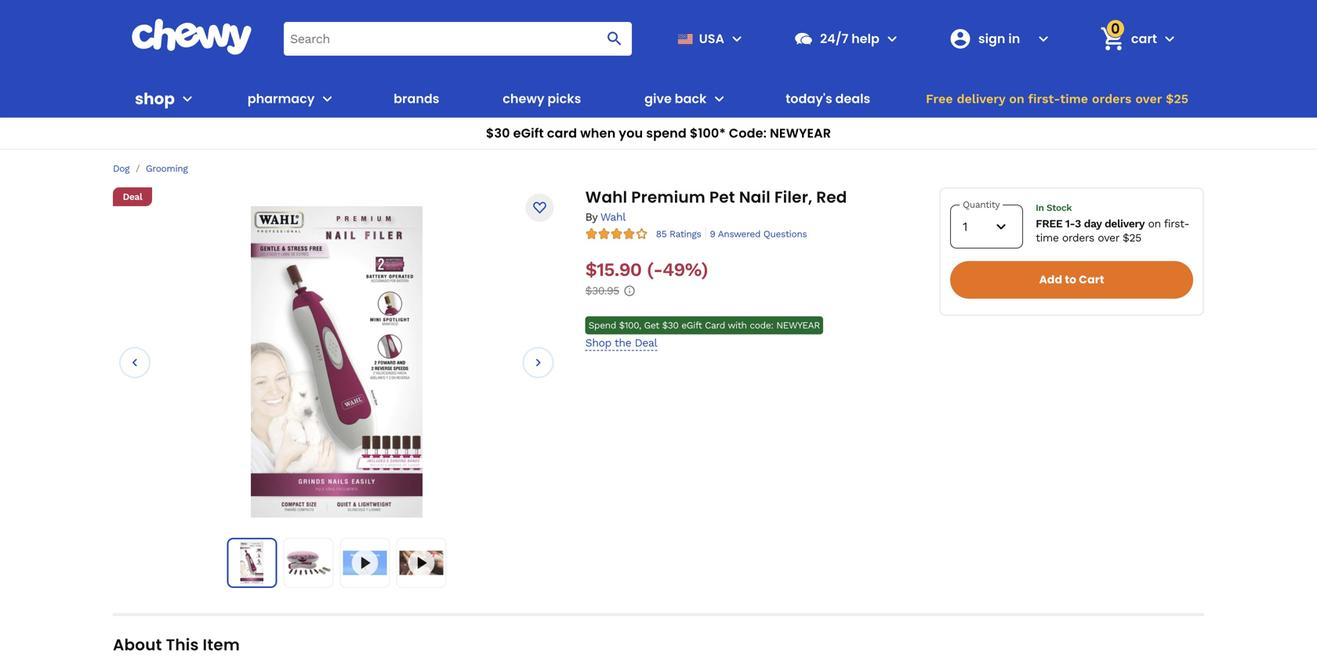 Task type: describe. For each thing, give the bounding box(es) containing it.
over inside 'button'
[[1136, 91, 1162, 106]]

usa button
[[671, 20, 747, 57]]

add
[[1040, 272, 1063, 287]]

site banner
[[0, 0, 1318, 150]]

24/7 help link
[[787, 20, 880, 57]]

today's deals link
[[780, 80, 877, 118]]

add to cart button
[[951, 261, 1194, 299]]

chewy picks
[[503, 90, 581, 107]]

$25 inside on first- time orders over $25
[[1123, 231, 1142, 244]]

$30.95 text field
[[586, 284, 620, 298]]

$30 inside site "banner"
[[486, 124, 510, 142]]

$100*
[[690, 124, 726, 142]]

shop
[[135, 88, 175, 110]]

free delivery on first-time orders over $25
[[926, 91, 1189, 106]]

about this item
[[113, 634, 240, 656]]

over inside on first- time orders over $25
[[1098, 231, 1120, 244]]

wahl premium pet nail filer, red slide 3 of 4 image
[[343, 551, 387, 575]]

get
[[644, 320, 660, 331]]

premium
[[632, 186, 706, 208]]

pharmacy link
[[241, 80, 315, 118]]

spend $100, get $30 egift card with code: newyear shop the deal
[[586, 320, 820, 350]]

newyear for spend $100, get $30 egift card with code: newyear shop the deal
[[777, 320, 820, 331]]

time inside 'button'
[[1061, 91, 1089, 106]]

chewy picks link
[[497, 80, 588, 118]]

sign in
[[979, 30, 1021, 47]]

picks
[[548, 90, 581, 107]]

0 vertical spatial wahl
[[586, 186, 628, 208]]

orders inside on first- time orders over $25
[[1063, 231, 1095, 244]]

3
[[1075, 217, 1081, 230]]

wahl premium pet nail filer, red slide 1 of 4 image inside carousel-slider region
[[251, 204, 423, 518]]

first- inside on first- time orders over $25
[[1164, 217, 1190, 230]]

menu image for usa 'dropdown button'
[[728, 29, 747, 48]]

filer,
[[775, 186, 813, 208]]

you
[[619, 124, 643, 142]]

on inside 'button'
[[1010, 91, 1025, 106]]

pharmacy
[[248, 90, 315, 107]]

carousel-slider region
[[119, 204, 554, 521]]

today's deals
[[786, 90, 871, 107]]

on inside on first- time orders over $25
[[1149, 217, 1161, 230]]

1 vertical spatial wahl
[[601, 211, 626, 224]]

85 ratings button
[[656, 227, 701, 240]]

help menu image
[[883, 29, 902, 48]]

grooming
[[146, 163, 188, 174]]

give back link
[[638, 80, 707, 118]]

shop
[[586, 337, 612, 350]]

by wahl
[[586, 211, 626, 224]]

spend
[[589, 320, 616, 331]]

pharmacy menu image
[[318, 89, 337, 108]]

chewy home image
[[131, 19, 253, 55]]

9
[[710, 229, 716, 240]]

this
[[166, 634, 199, 656]]

usa
[[699, 30, 725, 47]]

(-
[[647, 258, 663, 281]]

on first- time orders over $25
[[1036, 217, 1190, 244]]

give
[[645, 90, 672, 107]]

wahl link
[[601, 211, 626, 224]]

$15.90
[[586, 258, 642, 281]]

wahl premium pet nail filer, red
[[586, 186, 847, 208]]

pet
[[710, 186, 735, 208]]

spend
[[646, 124, 687, 142]]

orders inside 'button'
[[1092, 91, 1132, 106]]

egift inside spend $100, get $30 egift card with code: newyear shop the deal
[[682, 320, 702, 331]]

stock
[[1047, 202, 1072, 213]]

sign
[[979, 30, 1006, 47]]

$15.90 (-49%)
[[586, 258, 708, 281]]

1-
[[1066, 217, 1075, 230]]

ratings
[[670, 229, 701, 240]]

free
[[926, 91, 953, 106]]

24/7 help
[[820, 30, 880, 47]]

back
[[675, 90, 707, 107]]

items image
[[1099, 25, 1127, 53]]

menu image for the 'shop' popup button
[[178, 89, 197, 108]]

give back
[[645, 90, 707, 107]]

code:
[[729, 124, 767, 142]]

1 vertical spatial delivery
[[1105, 217, 1145, 230]]

nail
[[739, 186, 771, 208]]

questions
[[764, 229, 807, 240]]

grooming link
[[146, 163, 188, 175]]

account menu image
[[1034, 29, 1053, 48]]



Task type: locate. For each thing, give the bounding box(es) containing it.
list
[[227, 538, 447, 588]]

first-
[[1029, 91, 1061, 106], [1164, 217, 1190, 230]]

day
[[1084, 217, 1102, 230]]

wahl right by
[[601, 211, 626, 224]]

$30 right get
[[662, 320, 679, 331]]

0 vertical spatial wahl premium pet nail filer, red slide 1 of 4 image
[[251, 204, 423, 518]]

shop the deal button
[[586, 336, 657, 351]]

0 vertical spatial delivery
[[957, 91, 1006, 106]]

0 horizontal spatial on
[[1010, 91, 1025, 106]]

time
[[1061, 91, 1089, 106], [1036, 231, 1059, 244]]

sign in link
[[943, 20, 1031, 57]]

Search text field
[[284, 22, 632, 55]]

help
[[852, 30, 880, 47]]

24/7
[[820, 30, 849, 47]]

egift left the card
[[513, 124, 544, 142]]

free delivery on first-time orders over $25 button
[[922, 80, 1194, 118]]

in
[[1009, 30, 1021, 47], [1036, 202, 1044, 213]]

1 vertical spatial over
[[1098, 231, 1120, 244]]

49%)
[[663, 258, 708, 281]]

0 horizontal spatial deal
[[123, 191, 142, 202]]

give back menu image
[[710, 89, 729, 108]]

85 ratings
[[656, 229, 701, 240]]

delivery inside 'button'
[[957, 91, 1006, 106]]

brands
[[394, 90, 440, 107]]

1 vertical spatial newyear
[[777, 320, 820, 331]]

wahl up by wahl
[[586, 186, 628, 208]]

item
[[203, 634, 240, 656]]

about
[[113, 634, 162, 656]]

1 vertical spatial on
[[1149, 217, 1161, 230]]

0 vertical spatial deal
[[123, 191, 142, 202]]

0 horizontal spatial menu image
[[178, 89, 197, 108]]

submit search image
[[605, 29, 624, 48]]

1 vertical spatial $25
[[1123, 231, 1142, 244]]

1 horizontal spatial menu image
[[728, 29, 747, 48]]

1 vertical spatial wahl premium pet nail filer, red slide 1 of 4 image
[[231, 542, 273, 584]]

newyear inside site "banner"
[[770, 124, 831, 142]]

shop button
[[135, 80, 197, 118]]

today's
[[786, 90, 833, 107]]

wahl premium pet nail filer, red slide 2 of 4 image
[[287, 541, 330, 585]]

menu image right shop
[[178, 89, 197, 108]]

85
[[656, 229, 667, 240]]

$100,
[[619, 320, 641, 331]]

when
[[580, 124, 616, 142]]

in up free
[[1036, 202, 1044, 213]]

1 vertical spatial in
[[1036, 202, 1044, 213]]

deal
[[123, 191, 142, 202], [635, 337, 657, 350]]

free
[[1036, 217, 1063, 230]]

1 vertical spatial first-
[[1164, 217, 1190, 230]]

on
[[1010, 91, 1025, 106], [1149, 217, 1161, 230]]

cart
[[1132, 30, 1158, 47]]

delivery right day
[[1105, 217, 1145, 230]]

dog
[[113, 163, 130, 174]]

$25 inside 'button'
[[1166, 91, 1189, 106]]

deal down get
[[635, 337, 657, 350]]

1 vertical spatial deal
[[635, 337, 657, 350]]

menu image right usa
[[728, 29, 747, 48]]

orders down items icon
[[1092, 91, 1132, 106]]

0 horizontal spatial $25
[[1123, 231, 1142, 244]]

in inside site "banner"
[[1009, 30, 1021, 47]]

cart
[[1079, 272, 1105, 287]]

card
[[705, 320, 725, 331]]

$30 egift card when you spend $100* code: newyear
[[486, 124, 831, 142]]

0
[[1111, 19, 1121, 39]]

wahl premium pet nail filer, red slide 1 of 4 image
[[251, 204, 423, 518], [231, 542, 273, 584]]

$30.95
[[586, 284, 620, 297]]

9 answered questions
[[710, 229, 807, 240]]

code:
[[750, 320, 774, 331]]

1 horizontal spatial in
[[1036, 202, 1044, 213]]

chewy
[[503, 90, 545, 107]]

1 horizontal spatial deal
[[635, 337, 657, 350]]

orders
[[1092, 91, 1132, 106], [1063, 231, 1095, 244]]

red
[[817, 186, 847, 208]]

0 vertical spatial menu image
[[728, 29, 747, 48]]

menu image inside the 'shop' popup button
[[178, 89, 197, 108]]

$15.90 (-49%) text field
[[586, 258, 708, 281]]

on down sign in
[[1010, 91, 1025, 106]]

0 vertical spatial in
[[1009, 30, 1021, 47]]

over down day
[[1098, 231, 1120, 244]]

newyear right the code:
[[777, 320, 820, 331]]

newyear
[[770, 124, 831, 142], [777, 320, 820, 331]]

$30 down chewy
[[486, 124, 510, 142]]

egift left card
[[682, 320, 702, 331]]

chewy support image
[[794, 28, 814, 49]]

dog link
[[113, 163, 130, 175]]

egift inside site "banner"
[[513, 124, 544, 142]]

1 vertical spatial orders
[[1063, 231, 1095, 244]]

cart menu image
[[1161, 29, 1180, 48]]

9 answered questions button
[[705, 227, 807, 240]]

the
[[615, 337, 632, 350]]

1 vertical spatial egift
[[682, 320, 702, 331]]

on right day
[[1149, 217, 1161, 230]]

brands link
[[388, 80, 446, 118]]

deal inside spend $100, get $30 egift card with code: newyear shop the deal
[[635, 337, 657, 350]]

wahl premium pet nail filer, red slide 4 of 4 image
[[399, 551, 443, 575]]

newyear down today's
[[770, 124, 831, 142]]

1 horizontal spatial first-
[[1164, 217, 1190, 230]]

delivery right free
[[957, 91, 1006, 106]]

0 horizontal spatial $30
[[486, 124, 510, 142]]

1 vertical spatial $30
[[662, 320, 679, 331]]

$30 inside spend $100, get $30 egift card with code: newyear shop the deal
[[662, 320, 679, 331]]

1 horizontal spatial $30
[[662, 320, 679, 331]]

to
[[1065, 272, 1077, 287]]

card
[[547, 124, 577, 142]]

answered
[[718, 229, 761, 240]]

0 horizontal spatial time
[[1036, 231, 1059, 244]]

1 horizontal spatial $25
[[1166, 91, 1189, 106]]

menu image
[[728, 29, 747, 48], [178, 89, 197, 108]]

1 vertical spatial time
[[1036, 231, 1059, 244]]

by
[[586, 211, 598, 224]]

1 vertical spatial menu image
[[178, 89, 197, 108]]

0 horizontal spatial first-
[[1029, 91, 1061, 106]]

0 vertical spatial newyear
[[770, 124, 831, 142]]

add to cart
[[1040, 272, 1105, 287]]

wahl
[[586, 186, 628, 208], [601, 211, 626, 224]]

0 vertical spatial $25
[[1166, 91, 1189, 106]]

$25 down cart menu image
[[1166, 91, 1189, 106]]

deal down dog link
[[123, 191, 142, 202]]

in stock
[[1036, 202, 1072, 213]]

0 vertical spatial time
[[1061, 91, 1089, 106]]

0 horizontal spatial in
[[1009, 30, 1021, 47]]

deals
[[836, 90, 871, 107]]

0 horizontal spatial delivery
[[957, 91, 1006, 106]]

0 vertical spatial $30
[[486, 124, 510, 142]]

1 horizontal spatial over
[[1136, 91, 1162, 106]]

with
[[728, 320, 747, 331]]

$25 down free 1-3 day delivery
[[1123, 231, 1142, 244]]

menu image inside usa 'dropdown button'
[[728, 29, 747, 48]]

1 horizontal spatial on
[[1149, 217, 1161, 230]]

over down cart
[[1136, 91, 1162, 106]]

1 horizontal spatial egift
[[682, 320, 702, 331]]

orders down 3
[[1063, 231, 1095, 244]]

delivery
[[957, 91, 1006, 106], [1105, 217, 1145, 230]]

1 horizontal spatial time
[[1061, 91, 1089, 106]]

time inside on first- time orders over $25
[[1036, 231, 1059, 244]]

Product search field
[[284, 22, 632, 55]]

free 1-3 day delivery
[[1036, 217, 1145, 230]]

0 vertical spatial on
[[1010, 91, 1025, 106]]

0 horizontal spatial over
[[1098, 231, 1120, 244]]

in right sign
[[1009, 30, 1021, 47]]

0 horizontal spatial egift
[[513, 124, 544, 142]]

0 vertical spatial over
[[1136, 91, 1162, 106]]

newyear inside spend $100, get $30 egift card with code: newyear shop the deal
[[777, 320, 820, 331]]

$30
[[486, 124, 510, 142], [662, 320, 679, 331]]

newyear for $30 egift card when you spend $100* code: newyear
[[770, 124, 831, 142]]

first- inside free delivery on first-time orders over $25 'button'
[[1029, 91, 1061, 106]]

0 vertical spatial egift
[[513, 124, 544, 142]]

0 vertical spatial first-
[[1029, 91, 1061, 106]]

egift
[[513, 124, 544, 142], [682, 320, 702, 331]]

1 horizontal spatial delivery
[[1105, 217, 1145, 230]]

0 vertical spatial orders
[[1092, 91, 1132, 106]]

over
[[1136, 91, 1162, 106], [1098, 231, 1120, 244]]



Task type: vqa. For each thing, say whether or not it's contained in the screenshot.
the time in the on first- time orders over $25
yes



